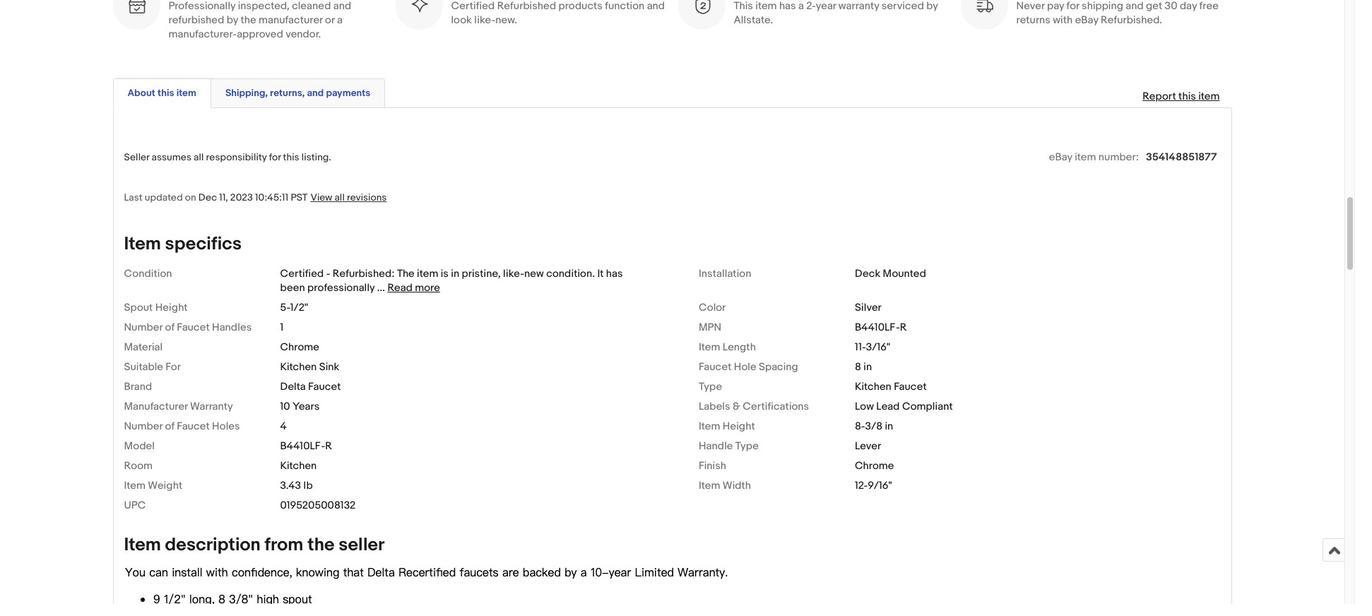 Task type: locate. For each thing, give the bounding box(es) containing it.
2 number from the top
[[124, 420, 163, 433]]

all right view
[[334, 192, 345, 204]]

3 with details__icon image from the left
[[692, 0, 711, 16]]

with details__icon image left this
[[692, 0, 711, 16]]

0 horizontal spatial certified
[[280, 267, 324, 281]]

b4410lf-r down 4
[[280, 440, 332, 453]]

3.43 lb
[[280, 479, 313, 493]]

like- right pristine,
[[503, 267, 524, 281]]

spout
[[124, 301, 153, 315]]

8
[[855, 360, 861, 374]]

in right '3/8'
[[885, 420, 893, 433]]

1 vertical spatial height
[[723, 420, 755, 433]]

by
[[926, 0, 938, 13], [227, 14, 238, 27]]

b4410lf- down 4
[[280, 440, 325, 453]]

5-1/2"
[[280, 301, 308, 315]]

0 horizontal spatial type
[[699, 380, 722, 394]]

with details__icon image left never
[[975, 0, 994, 16]]

color
[[699, 301, 726, 315]]

warranty
[[838, 0, 879, 13]]

0 horizontal spatial the
[[241, 14, 256, 27]]

1 number from the top
[[124, 321, 163, 334]]

has right it
[[606, 267, 623, 281]]

item weight
[[124, 479, 182, 493]]

0 vertical spatial by
[[926, 0, 938, 13]]

b4410lf-r up 3/16" on the right bottom of the page
[[855, 321, 907, 334]]

0 vertical spatial like-
[[474, 14, 496, 27]]

0 horizontal spatial by
[[227, 14, 238, 27]]

with details__icon image for never
[[975, 0, 994, 16]]

1 horizontal spatial for
[[1067, 0, 1079, 13]]

deck
[[855, 267, 880, 281]]

1
[[280, 321, 284, 334]]

read more
[[387, 281, 440, 295]]

a inside professionally inspected, cleaned and refurbished by the manufacturer or a manufacturer-approved vendor.
[[337, 14, 343, 27]]

1 vertical spatial by
[[227, 14, 238, 27]]

8-
[[855, 420, 865, 433]]

item for item length
[[699, 341, 720, 354]]

spacing
[[759, 360, 798, 374]]

item inside this item has a 2-year warranty serviced by allstate.
[[755, 0, 777, 13]]

1 horizontal spatial certified
[[451, 0, 495, 13]]

item inside the certified - refurbished: the item is in pristine, like-new condition. it has been professionally ...
[[417, 267, 438, 281]]

this right "report"
[[1178, 90, 1196, 103]]

report
[[1143, 90, 1176, 103]]

item
[[124, 233, 161, 255], [699, 341, 720, 354], [699, 420, 720, 433], [124, 479, 146, 493], [699, 479, 720, 493], [124, 534, 161, 556]]

number for number of faucet handles
[[124, 321, 163, 334]]

11-3/16"
[[855, 341, 890, 354]]

handle
[[699, 440, 733, 453]]

1 horizontal spatial b4410lf-r
[[855, 321, 907, 334]]

and right function
[[647, 0, 665, 13]]

of down manufacturer warranty
[[165, 420, 174, 433]]

of down the spout height
[[165, 321, 174, 334]]

0 vertical spatial of
[[165, 321, 174, 334]]

ebay down shipping
[[1075, 14, 1098, 27]]

with details__icon image
[[127, 0, 146, 16], [409, 0, 428, 16], [692, 0, 711, 16], [975, 0, 994, 16]]

1 horizontal spatial chrome
[[855, 459, 894, 473]]

for up with
[[1067, 0, 1079, 13]]

height up "number of faucet handles"
[[155, 301, 188, 315]]

read more button
[[387, 281, 440, 295]]

faucet down item length
[[699, 360, 732, 374]]

0 vertical spatial has
[[779, 0, 796, 13]]

like- inside the certified - refurbished: the item is in pristine, like-new condition. it has been professionally ...
[[503, 267, 524, 281]]

free
[[1199, 0, 1219, 13]]

responsibility
[[206, 151, 267, 163]]

about this item button
[[128, 86, 196, 100]]

2 of from the top
[[165, 420, 174, 433]]

and right returns,
[[307, 87, 324, 99]]

2 with details__icon image from the left
[[409, 0, 428, 16]]

item down mpn
[[699, 341, 720, 354]]

the right from
[[307, 534, 335, 556]]

1 vertical spatial kitchen
[[855, 380, 891, 394]]

b4410lf-
[[855, 321, 900, 334], [280, 440, 325, 453]]

finish
[[699, 459, 726, 473]]

specifics
[[165, 233, 242, 255]]

b4410lf- up 3/16" on the right bottom of the page
[[855, 321, 900, 334]]

this inside button
[[158, 87, 174, 99]]

1 horizontal spatial a
[[798, 0, 804, 13]]

pristine,
[[462, 267, 501, 281]]

1 vertical spatial a
[[337, 14, 343, 27]]

this for report
[[1178, 90, 1196, 103]]

1 horizontal spatial like-
[[503, 267, 524, 281]]

chrome up 12-9/16"
[[855, 459, 894, 473]]

kitchen for kitchen sink
[[280, 360, 317, 374]]

the
[[241, 14, 256, 27], [307, 534, 335, 556]]

professionally
[[168, 0, 236, 13]]

2 vertical spatial in
[[885, 420, 893, 433]]

2 horizontal spatial in
[[885, 420, 893, 433]]

0 vertical spatial the
[[241, 14, 256, 27]]

professionally inspected, cleaned and refurbished by the manufacturer or a manufacturer-approved vendor.
[[168, 0, 351, 41]]

this right 'about'
[[158, 87, 174, 99]]

0 horizontal spatial like-
[[474, 14, 496, 27]]

kitchen up the low
[[855, 380, 891, 394]]

1 horizontal spatial ebay
[[1075, 14, 1098, 27]]

item right 'about'
[[176, 87, 196, 99]]

1 vertical spatial of
[[165, 420, 174, 433]]

approved
[[237, 28, 283, 41]]

professionally
[[307, 281, 375, 295]]

item for item height
[[699, 420, 720, 433]]

0 horizontal spatial b4410lf-
[[280, 440, 325, 453]]

9/16"
[[868, 479, 892, 493]]

30
[[1165, 0, 1177, 13]]

manufacturer warranty
[[124, 400, 233, 413]]

1 vertical spatial type
[[735, 440, 759, 453]]

refurbished
[[497, 0, 556, 13]]

1 horizontal spatial all
[[334, 192, 345, 204]]

0 horizontal spatial all
[[194, 151, 204, 163]]

and inside certified refurbished products function and look like-new.
[[647, 0, 665, 13]]

with details__icon image left refurbished
[[127, 0, 146, 16]]

item up allstate. at the right of page
[[755, 0, 777, 13]]

ebay left the 'number:'
[[1049, 151, 1072, 164]]

height down &
[[723, 420, 755, 433]]

has inside this item has a 2-year warranty serviced by allstate.
[[779, 0, 796, 13]]

the
[[397, 267, 415, 281]]

1 vertical spatial all
[[334, 192, 345, 204]]

certified
[[451, 0, 495, 13], [280, 267, 324, 281]]

chrome up kitchen sink
[[280, 341, 319, 354]]

0 vertical spatial height
[[155, 301, 188, 315]]

item up more
[[417, 267, 438, 281]]

number up 'model' in the bottom left of the page
[[124, 420, 163, 433]]

like- right look in the left of the page
[[474, 14, 496, 27]]

0 vertical spatial kitchen
[[280, 360, 317, 374]]

this left listing. at the top of the page
[[283, 151, 299, 163]]

0 horizontal spatial a
[[337, 14, 343, 27]]

listing.
[[301, 151, 331, 163]]

description
[[165, 534, 261, 556]]

1 vertical spatial the
[[307, 534, 335, 556]]

delta
[[280, 380, 306, 394]]

in right 8
[[864, 360, 872, 374]]

11,
[[219, 192, 228, 204]]

it
[[597, 267, 604, 281]]

updated
[[145, 192, 183, 204]]

1 vertical spatial number
[[124, 420, 163, 433]]

2-
[[806, 0, 816, 13]]

mpn
[[699, 321, 721, 334]]

this for about
[[158, 87, 174, 99]]

item up upc
[[124, 479, 146, 493]]

payments
[[326, 87, 370, 99]]

manufacturer
[[259, 14, 323, 27]]

certified for certified - refurbished: the item is in pristine, like-new condition. it has been professionally ...
[[280, 267, 324, 281]]

0 horizontal spatial this
[[158, 87, 174, 99]]

type down item height
[[735, 440, 759, 453]]

0 vertical spatial for
[[1067, 0, 1079, 13]]

item down finish
[[699, 479, 720, 493]]

delta faucet
[[280, 380, 341, 394]]

0 vertical spatial r
[[900, 321, 907, 334]]

certified inside certified refurbished products function and look like-new.
[[451, 0, 495, 13]]

a right or
[[337, 14, 343, 27]]

and
[[333, 0, 351, 13], [647, 0, 665, 13], [1126, 0, 1144, 13], [307, 87, 324, 99]]

and up or
[[333, 0, 351, 13]]

kitchen up delta
[[280, 360, 317, 374]]

0 vertical spatial a
[[798, 0, 804, 13]]

and up refurbished.
[[1126, 0, 1144, 13]]

item right "report"
[[1198, 90, 1220, 103]]

item down "labels"
[[699, 420, 720, 433]]

inspected,
[[238, 0, 290, 13]]

report this item
[[1143, 90, 1220, 103]]

seller
[[124, 151, 149, 163]]

certified up the been
[[280, 267, 324, 281]]

1 with details__icon image from the left
[[127, 0, 146, 16]]

0 horizontal spatial for
[[269, 151, 281, 163]]

allstate.
[[734, 14, 773, 27]]

suitable for
[[124, 360, 181, 374]]

1 vertical spatial certified
[[280, 267, 324, 281]]

low lead compliant
[[855, 400, 953, 413]]

type up "labels"
[[699, 380, 722, 394]]

1 horizontal spatial has
[[779, 0, 796, 13]]

0 vertical spatial certified
[[451, 0, 495, 13]]

labels
[[699, 400, 730, 413]]

1 vertical spatial ebay
[[1049, 151, 1072, 164]]

0 horizontal spatial has
[[606, 267, 623, 281]]

from
[[265, 534, 303, 556]]

for right responsibility
[[269, 151, 281, 163]]

in right is
[[451, 267, 459, 281]]

b4410lf-r
[[855, 321, 907, 334], [280, 440, 332, 453]]

a
[[798, 0, 804, 13], [337, 14, 343, 27]]

1 of from the top
[[165, 321, 174, 334]]

0 vertical spatial number
[[124, 321, 163, 334]]

item description from the seller
[[124, 534, 385, 556]]

certifications
[[743, 400, 809, 413]]

0 vertical spatial all
[[194, 151, 204, 163]]

354148851877
[[1146, 151, 1217, 164]]

kitchen up 3.43 lb
[[280, 459, 317, 473]]

0 vertical spatial chrome
[[280, 341, 319, 354]]

all
[[194, 151, 204, 163], [334, 192, 345, 204]]

0 horizontal spatial r
[[325, 440, 332, 453]]

all right assumes
[[194, 151, 204, 163]]

3/16"
[[866, 341, 890, 354]]

0 vertical spatial ebay
[[1075, 14, 1098, 27]]

1 vertical spatial in
[[864, 360, 872, 374]]

item for item specifics
[[124, 233, 161, 255]]

by inside this item has a 2-year warranty serviced by allstate.
[[926, 0, 938, 13]]

kitchen faucet
[[855, 380, 927, 394]]

item width
[[699, 479, 751, 493]]

tab list
[[113, 76, 1232, 108]]

1 vertical spatial b4410lf-r
[[280, 440, 332, 453]]

the up approved
[[241, 14, 256, 27]]

number of faucet holes
[[124, 420, 240, 433]]

0 horizontal spatial b4410lf-r
[[280, 440, 332, 453]]

0 vertical spatial in
[[451, 267, 459, 281]]

0 horizontal spatial height
[[155, 301, 188, 315]]

and inside never pay for shipping and get 30 day free returns with ebay refurbished.
[[1126, 0, 1144, 13]]

0 vertical spatial b4410lf-
[[855, 321, 900, 334]]

0 horizontal spatial chrome
[[280, 341, 319, 354]]

with details__icon image for certified
[[409, 0, 428, 16]]

a left 2-
[[798, 0, 804, 13]]

1 vertical spatial for
[[269, 151, 281, 163]]

item
[[755, 0, 777, 13], [176, 87, 196, 99], [1198, 90, 1220, 103], [1075, 151, 1096, 164], [417, 267, 438, 281]]

0 vertical spatial b4410lf-r
[[855, 321, 907, 334]]

1 vertical spatial b4410lf-
[[280, 440, 325, 453]]

of for handles
[[165, 321, 174, 334]]

with details__icon image left look in the left of the page
[[409, 0, 428, 16]]

faucet down manufacturer warranty
[[177, 420, 210, 433]]

never
[[1016, 0, 1045, 13]]

certified up look in the left of the page
[[451, 0, 495, 13]]

3/8
[[865, 420, 882, 433]]

in inside the certified - refurbished: the item is in pristine, like-new condition. it has been professionally ...
[[451, 267, 459, 281]]

1 vertical spatial chrome
[[855, 459, 894, 473]]

faucet
[[177, 321, 210, 334], [699, 360, 732, 374], [308, 380, 341, 394], [894, 380, 927, 394], [177, 420, 210, 433]]

1 horizontal spatial in
[[864, 360, 872, 374]]

weight
[[148, 479, 182, 493]]

1 horizontal spatial height
[[723, 420, 755, 433]]

on
[[185, 192, 196, 204]]

by up approved
[[227, 14, 238, 27]]

and inside professionally inspected, cleaned and refurbished by the manufacturer or a manufacturer-approved vendor.
[[333, 0, 351, 13]]

height
[[155, 301, 188, 315], [723, 420, 755, 433]]

faucet down 'sink'
[[308, 380, 341, 394]]

0 horizontal spatial in
[[451, 267, 459, 281]]

of for holes
[[165, 420, 174, 433]]

1 horizontal spatial the
[[307, 534, 335, 556]]

assumes
[[152, 151, 191, 163]]

1 horizontal spatial b4410lf-
[[855, 321, 900, 334]]

1 vertical spatial like-
[[503, 267, 524, 281]]

lead
[[876, 400, 900, 413]]

1 vertical spatial has
[[606, 267, 623, 281]]

has left 2-
[[779, 0, 796, 13]]

item up condition
[[124, 233, 161, 255]]

2 horizontal spatial this
[[1178, 90, 1196, 103]]

get
[[1146, 0, 1162, 13]]

1 horizontal spatial by
[[926, 0, 938, 13]]

certified inside the certified - refurbished: the item is in pristine, like-new condition. it has been professionally ...
[[280, 267, 324, 281]]

r
[[900, 321, 907, 334], [325, 440, 332, 453]]

item down upc
[[124, 534, 161, 556]]

1 horizontal spatial r
[[900, 321, 907, 334]]

4 with details__icon image from the left
[[975, 0, 994, 16]]

1 vertical spatial r
[[325, 440, 332, 453]]

12-9/16"
[[855, 479, 892, 493]]

by inside professionally inspected, cleaned and refurbished by the manufacturer or a manufacturer-approved vendor.
[[227, 14, 238, 27]]

by right serviced
[[926, 0, 938, 13]]

number up material
[[124, 321, 163, 334]]



Task type: vqa. For each thing, say whether or not it's contained in the screenshot.
second inch from left
no



Task type: describe. For each thing, give the bounding box(es) containing it.
like- inside certified refurbished products function and look like-new.
[[474, 14, 496, 27]]

room
[[124, 459, 153, 473]]

5-
[[280, 301, 290, 315]]

warranty
[[190, 400, 233, 413]]

1 horizontal spatial type
[[735, 440, 759, 453]]

last
[[124, 192, 142, 204]]

about
[[128, 87, 155, 99]]

lb
[[303, 479, 313, 493]]

shipping, returns, and payments button
[[225, 86, 370, 100]]

length
[[723, 341, 756, 354]]

deck mounted
[[855, 267, 926, 281]]

item for item description from the seller
[[124, 534, 161, 556]]

-
[[326, 267, 330, 281]]

this item has a 2-year warranty serviced by allstate.
[[734, 0, 938, 27]]

shipping,
[[225, 87, 268, 99]]

item for item width
[[699, 479, 720, 493]]

shipping, returns, and payments
[[225, 87, 370, 99]]

width
[[723, 479, 751, 493]]

vendor.
[[286, 28, 321, 41]]

installation
[[699, 267, 751, 281]]

or
[[325, 14, 335, 27]]

read
[[387, 281, 413, 295]]

refurbished
[[168, 14, 224, 27]]

r for mpn
[[900, 321, 907, 334]]

number for number of faucet holes
[[124, 420, 163, 433]]

2023
[[230, 192, 253, 204]]

model
[[124, 440, 155, 453]]

seller
[[339, 534, 385, 556]]

item specifics
[[124, 233, 242, 255]]

kitchen sink
[[280, 360, 339, 374]]

serviced
[[882, 0, 924, 13]]

height for spout height
[[155, 301, 188, 315]]

r for model
[[325, 440, 332, 453]]

8 in
[[855, 360, 872, 374]]

function
[[605, 0, 645, 13]]

b4410lf- for model
[[280, 440, 325, 453]]

b4410lf-r for model
[[280, 440, 332, 453]]

10:45:11
[[255, 192, 288, 204]]

b4410lf-r for mpn
[[855, 321, 907, 334]]

item for item weight
[[124, 479, 146, 493]]

brand
[[124, 380, 152, 394]]

view
[[310, 192, 332, 204]]

ebay item number: 354148851877
[[1049, 151, 1217, 164]]

0195205008132
[[280, 499, 356, 512]]

1 horizontal spatial this
[[283, 151, 299, 163]]

manufacturer-
[[168, 28, 237, 41]]

12-
[[855, 479, 868, 493]]

refurbished.
[[1101, 14, 1162, 27]]

with details__icon image for professionally
[[127, 0, 146, 16]]

day
[[1180, 0, 1197, 13]]

certified for certified refurbished products function and look like-new.
[[451, 0, 495, 13]]

b4410lf- for mpn
[[855, 321, 900, 334]]

item inside button
[[176, 87, 196, 99]]

tab list containing about this item
[[113, 76, 1232, 108]]

item left the 'number:'
[[1075, 151, 1096, 164]]

faucet up 'low lead compliant'
[[894, 380, 927, 394]]

faucet left handles
[[177, 321, 210, 334]]

item length
[[699, 341, 756, 354]]

returns
[[1016, 14, 1051, 27]]

this
[[734, 0, 753, 13]]

holes
[[212, 420, 240, 433]]

handles
[[212, 321, 252, 334]]

with details__icon image for this
[[692, 0, 711, 16]]

returns,
[[270, 87, 305, 99]]

a inside this item has a 2-year warranty serviced by allstate.
[[798, 0, 804, 13]]

new
[[524, 267, 544, 281]]

seller assumes all responsibility for this listing.
[[124, 151, 331, 163]]

the inside professionally inspected, cleaned and refurbished by the manufacturer or a manufacturer-approved vendor.
[[241, 14, 256, 27]]

material
[[124, 341, 163, 354]]

number:
[[1098, 151, 1139, 164]]

11-
[[855, 341, 866, 354]]

condition
[[124, 267, 172, 281]]

for
[[166, 360, 181, 374]]

and inside shipping, returns, and payments button
[[307, 87, 324, 99]]

0 vertical spatial type
[[699, 380, 722, 394]]

height for item height
[[723, 420, 755, 433]]

certified refurbished products function and look like-new.
[[451, 0, 665, 27]]

...
[[377, 281, 385, 295]]

ebay inside never pay for shipping and get 30 day free returns with ebay refurbished.
[[1075, 14, 1098, 27]]

with
[[1053, 14, 1073, 27]]

&
[[733, 400, 740, 413]]

condition.
[[546, 267, 595, 281]]

report this item link
[[1135, 83, 1227, 110]]

has inside the certified - refurbished: the item is in pristine, like-new condition. it has been professionally ...
[[606, 267, 623, 281]]

revisions
[[347, 192, 387, 204]]

chrome for material
[[280, 341, 319, 354]]

pay
[[1047, 0, 1064, 13]]

1/2"
[[290, 301, 308, 315]]

last updated on dec 11, 2023 10:45:11 pst view all revisions
[[124, 192, 387, 204]]

0 horizontal spatial ebay
[[1049, 151, 1072, 164]]

sink
[[319, 360, 339, 374]]

been
[[280, 281, 305, 295]]

spout height
[[124, 301, 188, 315]]

new.
[[495, 14, 517, 27]]

is
[[441, 267, 449, 281]]

for inside never pay for shipping and get 30 day free returns with ebay refurbished.
[[1067, 0, 1079, 13]]

kitchen for kitchen faucet
[[855, 380, 891, 394]]

2 vertical spatial kitchen
[[280, 459, 317, 473]]

labels & certifications
[[699, 400, 809, 413]]

number of faucet handles
[[124, 321, 252, 334]]

item height
[[699, 420, 755, 433]]

chrome for finish
[[855, 459, 894, 473]]

certified - refurbished: the item is in pristine, like-new condition. it has been professionally ...
[[280, 267, 623, 295]]

more
[[415, 281, 440, 295]]

handle type
[[699, 440, 759, 453]]

years
[[293, 400, 320, 413]]

3.43
[[280, 479, 301, 493]]

10 years
[[280, 400, 320, 413]]

faucet hole spacing
[[699, 360, 798, 374]]



